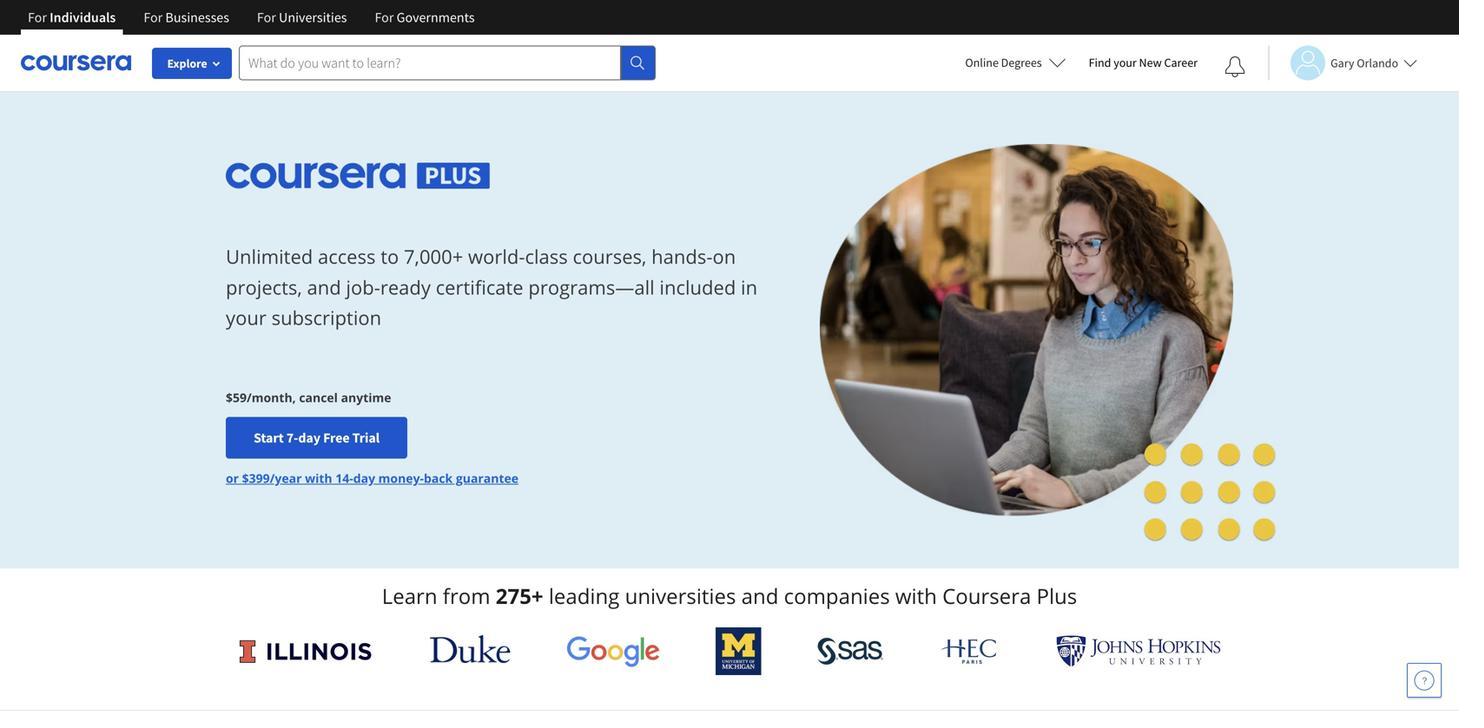 Task type: locate. For each thing, give the bounding box(es) containing it.
learn
[[382, 582, 437, 611]]

1 horizontal spatial day
[[353, 470, 375, 487]]

4 for from the left
[[375, 9, 394, 26]]

0 vertical spatial and
[[307, 274, 341, 300]]

start 7-day free trial button
[[226, 417, 408, 459]]

and up subscription
[[307, 274, 341, 300]]

unlimited access to 7,000+ world-class courses, hands-on projects, and job-ready certificate programs—all included in your subscription
[[226, 244, 758, 331]]

and
[[307, 274, 341, 300], [742, 582, 779, 611]]

for left universities
[[257, 9, 276, 26]]

for left the "businesses"
[[144, 9, 163, 26]]

businesses
[[165, 9, 229, 26]]

1 vertical spatial with
[[896, 582, 937, 611]]

for
[[28, 9, 47, 26], [144, 9, 163, 26], [257, 9, 276, 26], [375, 9, 394, 26]]

find your new career link
[[1080, 52, 1207, 74]]

universities
[[625, 582, 736, 611]]

explore
[[167, 56, 207, 71]]

coursera image
[[21, 49, 131, 77]]

your right find
[[1114, 55, 1137, 70]]

class
[[525, 244, 568, 270]]

orlando
[[1357, 55, 1399, 71]]

companies
[[784, 582, 890, 611]]

or
[[226, 470, 239, 487]]

your down projects,
[[226, 305, 267, 331]]

day left the free
[[298, 429, 321, 447]]

or $399 /year with 14-day money-back guarantee
[[226, 470, 519, 487]]

courses,
[[573, 244, 647, 270]]

anytime
[[341, 389, 391, 406]]

275+
[[496, 582, 543, 611]]

gary
[[1331, 55, 1355, 71]]

individuals
[[50, 9, 116, 26]]

1 horizontal spatial and
[[742, 582, 779, 611]]

explore button
[[152, 48, 232, 79]]

find
[[1089, 55, 1111, 70]]

for governments
[[375, 9, 475, 26]]

for left individuals
[[28, 9, 47, 26]]

1 vertical spatial your
[[226, 305, 267, 331]]

for for universities
[[257, 9, 276, 26]]

your
[[1114, 55, 1137, 70], [226, 305, 267, 331]]

your inside unlimited access to 7,000+ world-class courses, hands-on projects, and job-ready certificate programs—all included in your subscription
[[226, 305, 267, 331]]

ready
[[380, 274, 431, 300]]

3 for from the left
[[257, 9, 276, 26]]

1 vertical spatial day
[[353, 470, 375, 487]]

None search field
[[239, 46, 656, 80]]

0 horizontal spatial day
[[298, 429, 321, 447]]

0 horizontal spatial and
[[307, 274, 341, 300]]

day
[[298, 429, 321, 447], [353, 470, 375, 487]]

0 horizontal spatial your
[[226, 305, 267, 331]]

online degrees
[[965, 55, 1042, 70]]

0 vertical spatial with
[[305, 470, 332, 487]]

0 horizontal spatial with
[[305, 470, 332, 487]]

free
[[323, 429, 350, 447]]

with
[[305, 470, 332, 487], [896, 582, 937, 611]]

2 for from the left
[[144, 9, 163, 26]]

with left '14-'
[[305, 470, 332, 487]]

0 vertical spatial your
[[1114, 55, 1137, 70]]

banner navigation
[[14, 0, 489, 35]]

7,000+
[[404, 244, 463, 270]]

day inside button
[[298, 429, 321, 447]]

universities
[[279, 9, 347, 26]]

1 vertical spatial and
[[742, 582, 779, 611]]

money-
[[378, 470, 424, 487]]

back
[[424, 470, 453, 487]]

start
[[254, 429, 284, 447]]

and up university of michigan image
[[742, 582, 779, 611]]

for for individuals
[[28, 9, 47, 26]]

1 for from the left
[[28, 9, 47, 26]]

for left governments
[[375, 9, 394, 26]]

with left coursera
[[896, 582, 937, 611]]

day left money-
[[353, 470, 375, 487]]

for businesses
[[144, 9, 229, 26]]

0 vertical spatial day
[[298, 429, 321, 447]]



Task type: describe. For each thing, give the bounding box(es) containing it.
career
[[1164, 55, 1198, 70]]

hands-
[[652, 244, 713, 270]]

$59 /month, cancel anytime
[[226, 389, 391, 406]]

online
[[965, 55, 999, 70]]

learn from 275+ leading universities and companies with coursera plus
[[382, 582, 1077, 611]]

governments
[[397, 9, 475, 26]]

/year
[[270, 470, 302, 487]]

cancel
[[299, 389, 338, 406]]

and inside unlimited access to 7,000+ world-class courses, hands-on projects, and job-ready certificate programs—all included in your subscription
[[307, 274, 341, 300]]

on
[[713, 244, 736, 270]]

leading
[[549, 582, 620, 611]]

guarantee
[[456, 470, 519, 487]]

johns hopkins university image
[[1056, 636, 1221, 668]]

access
[[318, 244, 376, 270]]

new
[[1139, 55, 1162, 70]]

for for governments
[[375, 9, 394, 26]]

university of illinois at urbana-champaign image
[[238, 638, 374, 666]]

plus
[[1037, 582, 1077, 611]]

help center image
[[1414, 671, 1435, 691]]

1 horizontal spatial your
[[1114, 55, 1137, 70]]

sas image
[[817, 638, 884, 666]]

certificate
[[436, 274, 524, 300]]

1 horizontal spatial with
[[896, 582, 937, 611]]

world-
[[468, 244, 525, 270]]

trial
[[352, 429, 380, 447]]

google image
[[566, 636, 660, 668]]

subscription
[[272, 305, 381, 331]]

programs—all
[[528, 274, 655, 300]]

find your new career
[[1089, 55, 1198, 70]]

degrees
[[1001, 55, 1042, 70]]

gary orlando
[[1331, 55, 1399, 71]]

/month,
[[247, 389, 296, 406]]

duke university image
[[430, 636, 511, 664]]

to
[[381, 244, 399, 270]]

7-
[[286, 429, 298, 447]]

show notifications image
[[1225, 56, 1246, 77]]

hec paris image
[[940, 634, 1000, 670]]

in
[[741, 274, 758, 300]]

$59
[[226, 389, 247, 406]]

job-
[[346, 274, 380, 300]]

included
[[660, 274, 736, 300]]

gary orlando button
[[1268, 46, 1418, 80]]

online degrees button
[[951, 43, 1080, 82]]

from
[[443, 582, 490, 611]]

for individuals
[[28, 9, 116, 26]]

coursera
[[943, 582, 1031, 611]]

projects,
[[226, 274, 302, 300]]

$399
[[242, 470, 270, 487]]

coursera plus image
[[226, 163, 490, 189]]

for universities
[[257, 9, 347, 26]]

14-
[[336, 470, 353, 487]]

start 7-day free trial
[[254, 429, 380, 447]]

What do you want to learn? text field
[[239, 46, 621, 80]]

for for businesses
[[144, 9, 163, 26]]

unlimited
[[226, 244, 313, 270]]

university of michigan image
[[716, 628, 762, 676]]



Task type: vqa. For each thing, say whether or not it's contained in the screenshot.
HEC Paris image
yes



